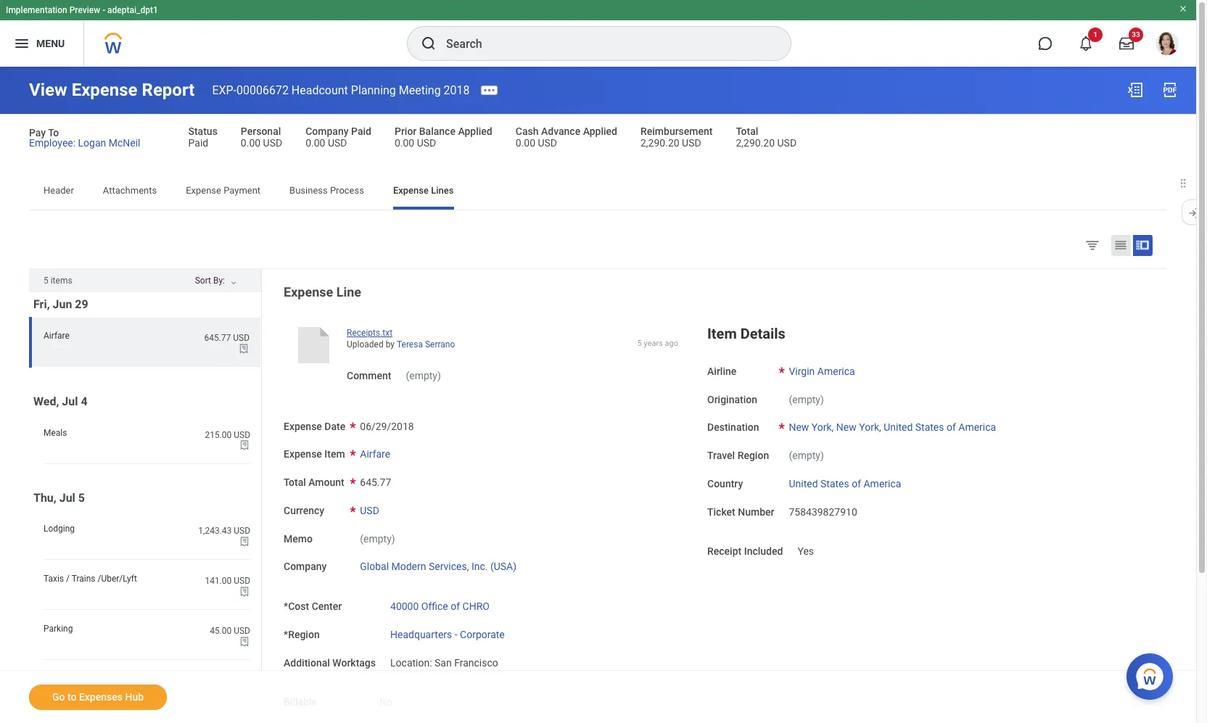 Task type: vqa. For each thing, say whether or not it's contained in the screenshot.


Task type: locate. For each thing, give the bounding box(es) containing it.
1 vertical spatial receipts image
[[239, 586, 250, 598]]

1,243.43 usd
[[198, 526, 250, 536]]

2 vertical spatial receipts image
[[239, 636, 250, 648]]

receipts image for 1,243.43 usd
[[239, 536, 250, 548]]

tab list containing header
[[29, 175, 1167, 209]]

0 horizontal spatial applied
[[458, 126, 492, 137]]

receipts image for 141.00 usd
[[239, 586, 250, 598]]

expense line
[[284, 284, 361, 299]]

sort by: button
[[193, 269, 242, 292]]

1 vertical spatial states
[[821, 478, 849, 490]]

applied inside prior balance applied 0.00 usd
[[458, 126, 492, 137]]

total for total amount
[[284, 477, 306, 488]]

mcneil
[[109, 137, 140, 149]]

645.77 inside item list list box
[[204, 333, 231, 343]]

0 vertical spatial states
[[915, 422, 944, 433]]

- right the preview
[[102, 5, 105, 15]]

airfare down fri, jun 29 at the left of page
[[44, 331, 70, 341]]

40000 office of chro
[[390, 601, 490, 612]]

0 horizontal spatial america
[[817, 365, 855, 377]]

1 horizontal spatial -
[[455, 629, 457, 641]]

receipts image right 45.00
[[239, 636, 250, 648]]

1 0.00 from the left
[[241, 137, 261, 149]]

0.00 inside company paid 0.00 usd
[[306, 137, 325, 149]]

total up currency
[[284, 477, 306, 488]]

taxis
[[44, 574, 64, 584]]

menu button
[[0, 20, 84, 67]]

chevron down image
[[225, 280, 242, 290]]

total amount element
[[360, 468, 391, 490]]

item down date
[[325, 449, 345, 460]]

airfare
[[44, 331, 70, 341], [360, 449, 390, 460]]

1 horizontal spatial 5
[[78, 491, 85, 505]]

planning
[[351, 83, 396, 97]]

paid down planning
[[351, 126, 371, 137]]

1 horizontal spatial paid
[[351, 126, 371, 137]]

business process
[[290, 185, 364, 196]]

paid inside status paid
[[188, 137, 208, 149]]

united inside new york, new york, united states of america link
[[884, 422, 913, 433]]

justify image
[[13, 35, 30, 52]]

total amount
[[284, 477, 344, 488]]

1 vertical spatial america
[[959, 422, 996, 433]]

1 horizontal spatial 645.77
[[360, 477, 391, 488]]

1 vertical spatial 645.77
[[360, 477, 391, 488]]

reimbursement 2,290.20 usd
[[641, 126, 713, 149]]

0 horizontal spatial airfare
[[44, 331, 70, 341]]

airline
[[707, 365, 737, 377]]

thu, jul 5
[[33, 491, 85, 505]]

5 for 5 items
[[44, 275, 48, 286]]

usd inside prior balance applied 0.00 usd
[[417, 137, 436, 149]]

2 york, from the left
[[859, 422, 881, 433]]

search image
[[420, 35, 437, 52]]

states
[[915, 422, 944, 433], [821, 478, 849, 490]]

1 horizontal spatial america
[[864, 478, 901, 490]]

1 receipts image from the top
[[239, 536, 250, 548]]

business
[[290, 185, 328, 196]]

expense date element
[[360, 412, 414, 433]]

receipts image right "215.00"
[[239, 440, 250, 452]]

2 horizontal spatial america
[[959, 422, 996, 433]]

york, down virgin america
[[812, 422, 834, 433]]

645.77 down chevron down 'icon'
[[204, 333, 231, 343]]

location: san francisco element
[[390, 654, 498, 669]]

arrow down image
[[242, 277, 260, 286]]

2 receipts image from the top
[[239, 586, 250, 598]]

2,290.20 inside reimbursement 2,290.20 usd
[[641, 137, 679, 149]]

0.00 right status paid
[[241, 137, 261, 149]]

1 vertical spatial of
[[852, 478, 861, 490]]

2 2,290.20 from the left
[[736, 137, 775, 149]]

0.00 left balance
[[395, 137, 414, 149]]

0.00 up business in the left top of the page
[[306, 137, 325, 149]]

teresa serrano
[[397, 339, 455, 350]]

1 vertical spatial receipts image
[[239, 440, 250, 452]]

paid inside company paid 0.00 usd
[[351, 126, 371, 137]]

0.00 inside personal 0.00 usd
[[241, 137, 261, 149]]

jul right thu,
[[59, 491, 75, 505]]

status paid
[[188, 126, 218, 149]]

0 horizontal spatial new
[[789, 422, 809, 433]]

(empty) up united states of america link
[[789, 450, 824, 461]]

(empty) down teresa serrano
[[406, 370, 441, 382]]

paid up expense payment at the left
[[188, 137, 208, 149]]

applied inside cash advance applied 0.00 usd
[[583, 126, 617, 137]]

0 horizontal spatial 5
[[44, 275, 48, 286]]

2 applied from the left
[[583, 126, 617, 137]]

company down the memo
[[284, 561, 327, 573]]

receipts image right 141.00 on the bottom of page
[[239, 586, 250, 598]]

years
[[644, 339, 663, 348]]

jul left 4
[[62, 395, 78, 409]]

0 horizontal spatial item
[[325, 449, 345, 460]]

tab list
[[29, 175, 1167, 209]]

ticket number
[[707, 506, 774, 518]]

1 2,290.20 from the left
[[641, 137, 679, 149]]

(empty) up global
[[360, 533, 395, 545]]

payment
[[224, 185, 261, 196]]

0 vertical spatial receipts image
[[238, 343, 250, 355]]

1 horizontal spatial total
[[736, 126, 758, 137]]

5 right thu,
[[78, 491, 85, 505]]

2 horizontal spatial of
[[947, 422, 956, 433]]

region containing fri, jun 29
[[29, 269, 262, 723]]

global modern services, inc. (usa) link
[[360, 558, 517, 573]]

00006672
[[237, 83, 289, 97]]

hub
[[125, 691, 144, 703]]

0 horizontal spatial united
[[789, 478, 818, 490]]

645.77 up the usd link
[[360, 477, 391, 488]]

2,290.20 inside total 2,290.20 usd
[[736, 137, 775, 149]]

billable element
[[379, 688, 392, 710]]

item
[[707, 325, 737, 342], [325, 449, 345, 460]]

receipts image down chevron down 'icon'
[[238, 343, 250, 355]]

new
[[789, 422, 809, 433], [836, 422, 857, 433]]

1 horizontal spatial york,
[[859, 422, 881, 433]]

item list list box
[[29, 292, 261, 660]]

included
[[744, 546, 783, 557]]

status
[[188, 126, 218, 137]]

total right 'reimbursement' at top
[[736, 126, 758, 137]]

item up airline
[[707, 325, 737, 342]]

1 vertical spatial -
[[455, 629, 457, 641]]

1 horizontal spatial of
[[852, 478, 861, 490]]

company for company paid 0.00 usd
[[306, 126, 349, 137]]

option group
[[1085, 235, 1164, 259]]

lodging
[[44, 524, 75, 534]]

view
[[29, 80, 67, 100]]

2 vertical spatial of
[[451, 601, 460, 612]]

5 left years
[[637, 339, 642, 348]]

1 horizontal spatial airfare
[[360, 449, 390, 460]]

1 horizontal spatial states
[[915, 422, 944, 433]]

united states of america link
[[789, 475, 901, 490]]

company inside company paid 0.00 usd
[[306, 126, 349, 137]]

receipts image
[[238, 343, 250, 355], [239, 440, 250, 452]]

4
[[81, 395, 87, 409]]

expense for expense line
[[284, 284, 333, 299]]

215.00
[[205, 430, 232, 440]]

applied for cash advance applied
[[583, 126, 617, 137]]

2018
[[444, 83, 470, 97]]

40000
[[390, 601, 419, 612]]

total inside total 2,290.20 usd
[[736, 126, 758, 137]]

5 left items
[[44, 275, 48, 286]]

0 vertical spatial america
[[817, 365, 855, 377]]

3 receipts image from the top
[[239, 636, 250, 648]]

(empty) down virgin
[[789, 394, 824, 405]]

0 horizontal spatial 2,290.20
[[641, 137, 679, 149]]

0 vertical spatial united
[[884, 422, 913, 433]]

employee: logan mcneil
[[29, 137, 140, 149]]

0 vertical spatial 5
[[44, 275, 48, 286]]

meals
[[44, 428, 67, 438]]

(empty) for travel region
[[789, 450, 824, 461]]

total for total 2,290.20 usd
[[736, 126, 758, 137]]

0 horizontal spatial paid
[[188, 137, 208, 149]]

0 horizontal spatial of
[[451, 601, 460, 612]]

645.77 for 645.77
[[360, 477, 391, 488]]

usd inside cash advance applied 0.00 usd
[[538, 137, 557, 149]]

0 vertical spatial receipts image
[[239, 536, 250, 548]]

expense up the expense item
[[284, 421, 322, 432]]

memo
[[284, 533, 313, 545]]

1 horizontal spatial 2,290.20
[[736, 137, 775, 149]]

1 applied from the left
[[458, 126, 492, 137]]

personal
[[241, 126, 281, 137]]

headcount
[[292, 83, 348, 97]]

0 vertical spatial 645.77
[[204, 333, 231, 343]]

2 vertical spatial 5
[[78, 491, 85, 505]]

uploaded by
[[347, 339, 397, 350]]

0 horizontal spatial york,
[[812, 422, 834, 433]]

0 vertical spatial -
[[102, 5, 105, 15]]

0 vertical spatial total
[[736, 126, 758, 137]]

york, up united states of america link
[[859, 422, 881, 433]]

inbox large image
[[1119, 36, 1134, 51]]

exp-
[[212, 83, 237, 97]]

global modern services, inc. (usa)
[[360, 561, 517, 573]]

profile logan mcneil image
[[1156, 32, 1179, 58]]

expense up total amount
[[284, 449, 322, 460]]

receipt
[[707, 546, 742, 557]]

0 horizontal spatial -
[[102, 5, 105, 15]]

receipts image right "1,243.43"
[[239, 536, 250, 548]]

company down headcount
[[306, 126, 349, 137]]

3 0.00 from the left
[[395, 137, 414, 149]]

applied for prior balance applied
[[458, 126, 492, 137]]

0 horizontal spatial 645.77
[[204, 333, 231, 343]]

new york, new york, united states of america link
[[789, 419, 996, 433]]

applied right advance
[[583, 126, 617, 137]]

paid
[[351, 126, 371, 137], [188, 137, 208, 149]]

corporate
[[460, 629, 505, 641]]

1 horizontal spatial item
[[707, 325, 737, 342]]

expense for expense item
[[284, 449, 322, 460]]

2 horizontal spatial 5
[[637, 339, 642, 348]]

215.00 usd
[[205, 430, 250, 440]]

america
[[817, 365, 855, 377], [959, 422, 996, 433], [864, 478, 901, 490]]

receipts image
[[239, 536, 250, 548], [239, 586, 250, 598], [239, 636, 250, 648]]

- left corporate in the left bottom of the page
[[455, 629, 457, 641]]

additional worktags
[[284, 657, 376, 669]]

expense left payment at the top of the page
[[186, 185, 221, 196]]

region
[[29, 269, 262, 723]]

inc.
[[471, 561, 488, 573]]

total
[[736, 126, 758, 137], [284, 477, 306, 488]]

4 0.00 from the left
[[516, 137, 535, 149]]

pay to
[[29, 127, 59, 139]]

york,
[[812, 422, 834, 433], [859, 422, 881, 433]]

0.00 left advance
[[516, 137, 535, 149]]

expense up logan
[[72, 80, 138, 100]]

/
[[66, 574, 70, 584]]

export to excel image
[[1127, 81, 1144, 99]]

1 vertical spatial 5
[[637, 339, 642, 348]]

expense left lines
[[393, 185, 429, 196]]

0 horizontal spatial total
[[284, 477, 306, 488]]

1 horizontal spatial united
[[884, 422, 913, 433]]

implementation preview -   adeptai_dpt1
[[6, 5, 158, 15]]

1 vertical spatial company
[[284, 561, 327, 573]]

new down virgin
[[789, 422, 809, 433]]

amount
[[309, 477, 344, 488]]

personal 0.00 usd
[[241, 126, 282, 149]]

758439827910
[[789, 506, 857, 518]]

Toggle to Grid view radio
[[1111, 235, 1131, 256]]

origination
[[707, 394, 757, 405]]

1 vertical spatial total
[[284, 477, 306, 488]]

usd inside company paid 0.00 usd
[[328, 137, 347, 149]]

1 vertical spatial jul
[[59, 491, 75, 505]]

0 vertical spatial company
[[306, 126, 349, 137]]

45.00
[[210, 626, 232, 636]]

expense left line
[[284, 284, 333, 299]]

employee:
[[29, 137, 76, 149]]

1 vertical spatial united
[[789, 478, 818, 490]]

1 horizontal spatial new
[[836, 422, 857, 433]]

5 items
[[44, 275, 72, 286]]

*region
[[284, 629, 320, 641]]

- inside headquarters - corporate link
[[455, 629, 457, 641]]

usd inside total 2,290.20 usd
[[777, 137, 797, 149]]

2 0.00 from the left
[[306, 137, 325, 149]]

expense for expense payment
[[186, 185, 221, 196]]

serrano
[[425, 339, 455, 350]]

region
[[738, 450, 769, 461]]

company paid 0.00 usd
[[306, 126, 371, 149]]

reimbursement
[[641, 126, 713, 137]]

receipts.txt link
[[347, 324, 393, 339]]

services,
[[429, 561, 469, 573]]

0 vertical spatial jul
[[62, 395, 78, 409]]

new up united states of america link
[[836, 422, 857, 433]]

40000 office of chro link
[[390, 598, 490, 612]]

0 vertical spatial airfare
[[44, 331, 70, 341]]

applied right balance
[[458, 126, 492, 137]]

menu
[[36, 37, 65, 49]]

2,290.20 for total
[[736, 137, 775, 149]]

airfare up total amount element
[[360, 449, 390, 460]]

0 vertical spatial item
[[707, 325, 737, 342]]

wed,
[[33, 395, 59, 409]]

1 horizontal spatial applied
[[583, 126, 617, 137]]



Task type: describe. For each thing, give the bounding box(es) containing it.
meeting
[[399, 83, 441, 97]]

1,243.43
[[198, 526, 232, 536]]

expense for expense date
[[284, 421, 322, 432]]

airfare inside item list list box
[[44, 331, 70, 341]]

by
[[386, 339, 395, 350]]

uploaded
[[347, 339, 384, 350]]

country
[[707, 478, 743, 490]]

yes
[[798, 546, 814, 557]]

to
[[67, 691, 76, 703]]

141.00
[[205, 576, 232, 586]]

jun
[[53, 297, 72, 311]]

5 inside item list list box
[[78, 491, 85, 505]]

(empty) for comment
[[406, 370, 441, 382]]

0 vertical spatial of
[[947, 422, 956, 433]]

preview
[[69, 5, 100, 15]]

33 button
[[1111, 28, 1143, 59]]

(usa)
[[490, 561, 517, 573]]

to
[[48, 127, 59, 139]]

0 horizontal spatial states
[[821, 478, 849, 490]]

(empty) for origination
[[789, 394, 824, 405]]

Search Workday  search field
[[446, 28, 761, 59]]

item inside group
[[707, 325, 737, 342]]

company for company
[[284, 561, 327, 573]]

0.00 inside prior balance applied 0.00 usd
[[395, 137, 414, 149]]

virgin america
[[789, 365, 855, 377]]

exp-00006672 headcount planning meeting 2018 link
[[212, 83, 470, 97]]

usd inside personal 0.00 usd
[[263, 137, 282, 149]]

1
[[1093, 30, 1098, 38]]

close environment banner image
[[1179, 4, 1188, 13]]

toggle to grid view image
[[1114, 238, 1128, 252]]

receipts image for 215.00 usd
[[239, 440, 250, 452]]

receipt included element
[[798, 537, 814, 559]]

header
[[44, 185, 74, 196]]

menu banner
[[0, 0, 1196, 67]]

of for 40000 office of chro
[[451, 601, 460, 612]]

1 button
[[1070, 28, 1103, 59]]

645.77 usd
[[204, 333, 250, 343]]

new york, new york, united states of america
[[789, 422, 996, 433]]

2 new from the left
[[836, 422, 857, 433]]

virgin
[[789, 365, 815, 377]]

645.77 for 645.77 usd
[[204, 333, 231, 343]]

sort
[[195, 275, 211, 286]]

option group inside the view expense report main content
[[1085, 235, 1164, 259]]

*cost
[[284, 601, 309, 612]]

cash advance applied 0.00 usd
[[516, 126, 617, 149]]

Toggle to List Detail view radio
[[1133, 235, 1153, 256]]

travel
[[707, 450, 735, 461]]

1 new from the left
[[789, 422, 809, 433]]

receipt included
[[707, 546, 783, 557]]

number
[[738, 506, 774, 518]]

travel region
[[707, 450, 769, 461]]

jul for thu,
[[59, 491, 75, 505]]

chro
[[463, 601, 490, 612]]

*cost center
[[284, 601, 342, 612]]

san
[[435, 657, 452, 669]]

of for united states of america
[[852, 478, 861, 490]]

item details group
[[707, 322, 1116, 520]]

1 york, from the left
[[812, 422, 834, 433]]

go to expenses hub button
[[29, 685, 167, 710]]

airfare link
[[360, 446, 390, 460]]

balance
[[419, 126, 456, 137]]

total 2,290.20 usd
[[736, 126, 797, 149]]

process
[[330, 185, 364, 196]]

employee: logan mcneil link
[[29, 134, 140, 149]]

jul for wed,
[[62, 395, 78, 409]]

comment
[[347, 370, 391, 382]]

tab list inside the view expense report main content
[[29, 175, 1167, 209]]

paid for status paid
[[188, 137, 208, 149]]

paid for company paid 0.00 usd
[[351, 126, 371, 137]]

5 for 5 years ago
[[637, 339, 642, 348]]

teresa
[[397, 339, 423, 350]]

select to filter grid data image
[[1085, 237, 1101, 252]]

5 years ago
[[637, 339, 678, 348]]

usd inside reimbursement 2,290.20 usd
[[682, 137, 701, 149]]

fri,
[[33, 297, 50, 311]]

toggle to list detail view image
[[1135, 238, 1150, 252]]

view expense report main content
[[0, 67, 1196, 723]]

expense payment
[[186, 185, 261, 196]]

headquarters - corporate link
[[390, 626, 505, 641]]

lines
[[431, 185, 454, 196]]

receipts image for 45.00 usd
[[239, 636, 250, 648]]

ticket number element
[[789, 497, 857, 519]]

(empty) for memo
[[360, 533, 395, 545]]

center
[[312, 601, 342, 612]]

receipts image for 645.77 usd
[[238, 343, 250, 355]]

wed, jul 4
[[33, 395, 87, 409]]

- inside menu banner
[[102, 5, 105, 15]]

headquarters
[[390, 629, 452, 641]]

fri, jun 29
[[33, 297, 88, 311]]

sort by:
[[195, 275, 225, 286]]

view printable version (pdf) image
[[1161, 81, 1179, 99]]

united states of america
[[789, 478, 901, 490]]

1 vertical spatial item
[[325, 449, 345, 460]]

taxis / trains /uber/lyft
[[44, 574, 137, 584]]

report
[[142, 80, 195, 100]]

parking
[[44, 624, 73, 634]]

pay
[[29, 127, 46, 139]]

45.00 usd
[[210, 626, 250, 636]]

prior balance applied 0.00 usd
[[395, 126, 492, 149]]

line
[[336, 284, 361, 299]]

expense lines
[[393, 185, 454, 196]]

trains
[[72, 574, 95, 584]]

expense for expense lines
[[393, 185, 429, 196]]

2,290.20 for reimbursement
[[641, 137, 679, 149]]

receipts.txt
[[347, 328, 393, 338]]

additional
[[284, 657, 330, 669]]

expense date
[[284, 421, 346, 432]]

virgin america link
[[789, 363, 855, 377]]

date
[[325, 421, 346, 432]]

destination
[[707, 422, 759, 433]]

2 vertical spatial america
[[864, 478, 901, 490]]

item details
[[707, 325, 786, 342]]

advance
[[541, 126, 581, 137]]

location:
[[390, 657, 432, 669]]

notifications large image
[[1079, 36, 1093, 51]]

1 vertical spatial airfare
[[360, 449, 390, 460]]

teresa serrano link
[[397, 336, 455, 350]]

united inside united states of america link
[[789, 478, 818, 490]]

region inside the view expense report main content
[[29, 269, 262, 723]]

attachments
[[103, 185, 157, 196]]

modern
[[391, 561, 426, 573]]

29
[[75, 297, 88, 311]]

0.00 inside cash advance applied 0.00 usd
[[516, 137, 535, 149]]



